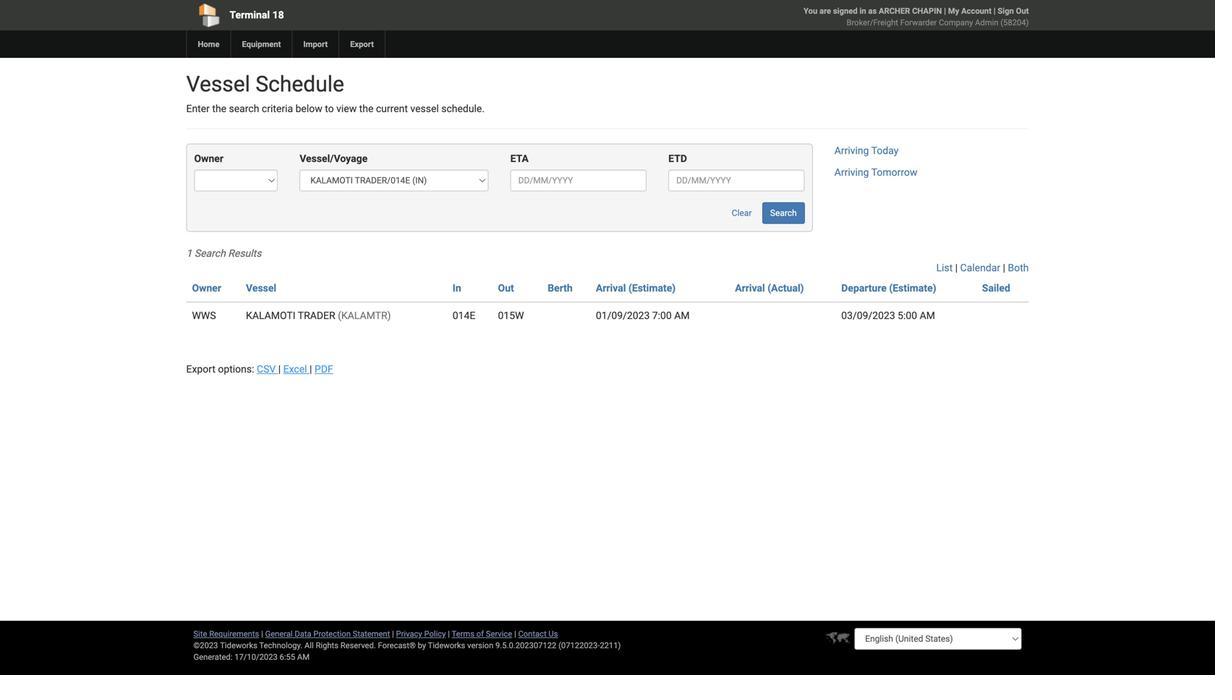 Task type: vqa. For each thing, say whether or not it's contained in the screenshot.
the Contact Us link
yes



Task type: locate. For each thing, give the bounding box(es) containing it.
0 horizontal spatial search
[[195, 247, 226, 259]]

clear
[[732, 208, 752, 218]]

protection
[[314, 629, 351, 639]]

arriving for arriving tomorrow
[[835, 166, 869, 178]]

1 horizontal spatial the
[[359, 103, 374, 115]]

1 horizontal spatial out
[[1016, 6, 1029, 16]]

sailed link
[[983, 282, 1011, 294]]

arrival left the "(actual)"
[[735, 282, 765, 294]]

tomorrow
[[872, 166, 918, 178]]

| right 'csv'
[[278, 363, 281, 375]]

requirements
[[209, 629, 259, 639]]

export for export options: csv | excel | pdf
[[186, 363, 216, 375]]

terminal 18
[[230, 9, 284, 21]]

(estimate) for arrival (estimate)
[[629, 282, 676, 294]]

excel link
[[283, 363, 310, 375]]

both
[[1008, 262, 1029, 274]]

the right view
[[359, 103, 374, 115]]

1 arriving from the top
[[835, 145, 869, 157]]

am right 5:00
[[920, 310, 936, 322]]

0 horizontal spatial (estimate)
[[629, 282, 676, 294]]

schedule
[[256, 71, 344, 97]]

1 horizontal spatial export
[[350, 39, 374, 49]]

(estimate) for departure (estimate)
[[890, 282, 937, 294]]

owner up wws
[[192, 282, 221, 294]]

to
[[325, 103, 334, 115]]

clear button
[[724, 202, 760, 224]]

arrival for arrival (actual)
[[735, 282, 765, 294]]

©2023 tideworks
[[194, 641, 258, 650]]

0 vertical spatial out
[[1016, 6, 1029, 16]]

arrival (estimate) link
[[596, 282, 676, 294]]

1 vertical spatial out
[[498, 282, 514, 294]]

terms of service link
[[452, 629, 512, 639]]

1 the from the left
[[212, 103, 227, 115]]

vessel
[[411, 103, 439, 115]]

0 vertical spatial arriving
[[835, 145, 869, 157]]

1 horizontal spatial (estimate)
[[890, 282, 937, 294]]

1 (estimate) from the left
[[629, 282, 676, 294]]

sign out link
[[998, 6, 1029, 16]]

company
[[939, 18, 974, 27]]

0 vertical spatial export
[[350, 39, 374, 49]]

vessel inside vessel schedule enter the search criteria below to view the current vessel schedule.
[[186, 71, 250, 97]]

home
[[198, 39, 220, 49]]

general data protection statement link
[[265, 629, 390, 639]]

tideworks
[[428, 641, 466, 650]]

search right 1
[[195, 247, 226, 259]]

| left general
[[261, 629, 263, 639]]

am right the 7:00
[[675, 310, 690, 322]]

1 arrival from the left
[[596, 282, 626, 294]]

search right clear
[[771, 208, 797, 218]]

version
[[468, 641, 494, 650]]

the
[[212, 103, 227, 115], [359, 103, 374, 115]]

export down the terminal 18 link
[[350, 39, 374, 49]]

export
[[350, 39, 374, 49], [186, 363, 216, 375]]

arrival
[[596, 282, 626, 294], [735, 282, 765, 294]]

(58204)
[[1001, 18, 1029, 27]]

berth link
[[548, 282, 573, 294]]

2 (estimate) from the left
[[890, 282, 937, 294]]

am
[[675, 310, 690, 322], [920, 310, 936, 322], [297, 652, 310, 662]]

2 arrival from the left
[[735, 282, 765, 294]]

1
[[186, 247, 192, 259]]

arriving today link
[[835, 145, 899, 157]]

1 vertical spatial vessel
[[246, 282, 277, 294]]

out up 015w
[[498, 282, 514, 294]]

arriving down arriving today
[[835, 166, 869, 178]]

arrival (actual) link
[[735, 282, 804, 294]]

(kalamtr)
[[338, 310, 391, 322]]

0 horizontal spatial arrival
[[596, 282, 626, 294]]

out up (58204)
[[1016, 6, 1029, 16]]

list link
[[937, 262, 953, 274]]

chapin
[[913, 6, 943, 16]]

of
[[477, 629, 484, 639]]

as
[[869, 6, 877, 16]]

export options: csv | excel | pdf
[[186, 363, 333, 375]]

1 horizontal spatial am
[[675, 310, 690, 322]]

options:
[[218, 363, 254, 375]]

| left the sign
[[994, 6, 996, 16]]

view
[[337, 103, 357, 115]]

privacy
[[396, 629, 422, 639]]

current
[[376, 103, 408, 115]]

am for 03/09/2023 5:00 am
[[920, 310, 936, 322]]

policy
[[424, 629, 446, 639]]

2 arriving from the top
[[835, 166, 869, 178]]

0 vertical spatial vessel
[[186, 71, 250, 97]]

kalamoti
[[246, 310, 296, 322]]

export inside export link
[[350, 39, 374, 49]]

import
[[303, 39, 328, 49]]

the right the enter
[[212, 103, 227, 115]]

(estimate) up 5:00
[[890, 282, 937, 294]]

2211)
[[600, 641, 621, 650]]

arrival down 1 search results list | calendar | both at the top of the page
[[596, 282, 626, 294]]

5:00
[[898, 310, 918, 322]]

vessel up the enter
[[186, 71, 250, 97]]

01/09/2023 7:00 am
[[596, 310, 690, 322]]

arriving up "arriving tomorrow" link
[[835, 145, 869, 157]]

(estimate) up 01/09/2023 7:00 am
[[629, 282, 676, 294]]

etd
[[669, 153, 687, 165]]

owner down the enter
[[194, 153, 224, 165]]

today
[[872, 145, 899, 157]]

0 horizontal spatial export
[[186, 363, 216, 375]]

| right list
[[956, 262, 958, 274]]

csv
[[257, 363, 276, 375]]

departure (estimate) link
[[842, 282, 937, 294]]

by
[[418, 641, 426, 650]]

0 horizontal spatial out
[[498, 282, 514, 294]]

my account link
[[949, 6, 992, 16]]

0 horizontal spatial the
[[212, 103, 227, 115]]

|
[[945, 6, 947, 16], [994, 6, 996, 16], [956, 262, 958, 274], [1003, 262, 1006, 274], [278, 363, 281, 375], [310, 363, 312, 375], [261, 629, 263, 639], [392, 629, 394, 639], [448, 629, 450, 639], [514, 629, 516, 639]]

| up tideworks at the left of page
[[448, 629, 450, 639]]

(07122023-
[[559, 641, 600, 650]]

out inside you are signed in as archer chapin | my account | sign out broker/freight forwarder company admin (58204)
[[1016, 6, 1029, 16]]

terminal 18 link
[[186, 0, 525, 30]]

03/09/2023 5:00 am
[[842, 310, 936, 322]]

18
[[273, 9, 284, 21]]

equipment link
[[230, 30, 292, 58]]

1 horizontal spatial arrival
[[735, 282, 765, 294]]

0 vertical spatial search
[[771, 208, 797, 218]]

in
[[860, 6, 867, 16]]

import link
[[292, 30, 339, 58]]

6:55
[[280, 652, 295, 662]]

signed
[[834, 6, 858, 16]]

vessel up kalamoti
[[246, 282, 277, 294]]

(estimate)
[[629, 282, 676, 294], [890, 282, 937, 294]]

forwarder
[[901, 18, 937, 27]]

arrival (estimate)
[[596, 282, 676, 294]]

0 horizontal spatial am
[[297, 652, 310, 662]]

schedule.
[[442, 103, 485, 115]]

1 horizontal spatial search
[[771, 208, 797, 218]]

| left "my"
[[945, 6, 947, 16]]

am down all
[[297, 652, 310, 662]]

1 vertical spatial export
[[186, 363, 216, 375]]

export left options:
[[186, 363, 216, 375]]

1 vertical spatial arriving
[[835, 166, 869, 178]]

am for 01/09/2023 7:00 am
[[675, 310, 690, 322]]

2 horizontal spatial am
[[920, 310, 936, 322]]

1 vertical spatial search
[[195, 247, 226, 259]]



Task type: describe. For each thing, give the bounding box(es) containing it.
arriving for arriving today
[[835, 145, 869, 157]]

in link
[[453, 282, 461, 294]]

sign
[[998, 6, 1014, 16]]

below
[[296, 103, 323, 115]]

01/09/2023
[[596, 310, 650, 322]]

all
[[305, 641, 314, 650]]

statement
[[353, 629, 390, 639]]

calendar link
[[961, 262, 1001, 274]]

you
[[804, 6, 818, 16]]

015w
[[498, 310, 524, 322]]

03/09/2023
[[842, 310, 896, 322]]

wws
[[192, 310, 216, 322]]

search inside button
[[771, 208, 797, 218]]

arrival for arrival (estimate)
[[596, 282, 626, 294]]

us
[[549, 629, 558, 639]]

service
[[486, 629, 512, 639]]

0 vertical spatial owner
[[194, 153, 224, 165]]

014e
[[453, 310, 476, 322]]

search
[[229, 103, 259, 115]]

pdf
[[315, 363, 333, 375]]

you are signed in as archer chapin | my account | sign out broker/freight forwarder company admin (58204)
[[804, 6, 1029, 27]]

ETD text field
[[669, 170, 805, 191]]

admin
[[976, 18, 999, 27]]

generated:
[[194, 652, 233, 662]]

arrival (actual)
[[735, 282, 804, 294]]

vessel for vessel
[[246, 282, 277, 294]]

both link
[[1008, 262, 1029, 274]]

export link
[[339, 30, 385, 58]]

criteria
[[262, 103, 293, 115]]

arriving tomorrow link
[[835, 166, 918, 178]]

ETA text field
[[511, 170, 647, 191]]

(actual)
[[768, 282, 804, 294]]

site requirements link
[[194, 629, 259, 639]]

departure
[[842, 282, 887, 294]]

berth
[[548, 282, 573, 294]]

9.5.0.202307122
[[496, 641, 557, 650]]

my
[[949, 6, 960, 16]]

arriving tomorrow
[[835, 166, 918, 178]]

trader
[[298, 310, 336, 322]]

search button
[[763, 202, 805, 224]]

| up 9.5.0.202307122
[[514, 629, 516, 639]]

eta
[[511, 153, 529, 165]]

arriving today
[[835, 145, 899, 157]]

site
[[194, 629, 207, 639]]

1 search results list | calendar | both
[[186, 247, 1029, 274]]

enter
[[186, 103, 210, 115]]

account
[[962, 6, 992, 16]]

am inside site requirements | general data protection statement | privacy policy | terms of service | contact us ©2023 tideworks technology. all rights reserved. forecast® by tideworks version 9.5.0.202307122 (07122023-2211) generated: 17/10/2023 6:55 am
[[297, 652, 310, 662]]

reserved.
[[341, 641, 376, 650]]

general
[[265, 629, 293, 639]]

results
[[228, 247, 262, 259]]

contact
[[518, 629, 547, 639]]

rights
[[316, 641, 339, 650]]

in
[[453, 282, 461, 294]]

privacy policy link
[[396, 629, 446, 639]]

vessel for vessel schedule enter the search criteria below to view the current vessel schedule.
[[186, 71, 250, 97]]

7:00
[[653, 310, 672, 322]]

site requirements | general data protection statement | privacy policy | terms of service | contact us ©2023 tideworks technology. all rights reserved. forecast® by tideworks version 9.5.0.202307122 (07122023-2211) generated: 17/10/2023 6:55 am
[[194, 629, 621, 662]]

out link
[[498, 282, 514, 294]]

forecast®
[[378, 641, 416, 650]]

data
[[295, 629, 312, 639]]

list
[[937, 262, 953, 274]]

excel
[[283, 363, 307, 375]]

vessel/voyage
[[300, 153, 368, 165]]

equipment
[[242, 39, 281, 49]]

| left pdf
[[310, 363, 312, 375]]

home link
[[186, 30, 230, 58]]

calendar
[[961, 262, 1001, 274]]

search inside 1 search results list | calendar | both
[[195, 247, 226, 259]]

kalamoti trader (kalamtr)
[[246, 310, 391, 322]]

2 the from the left
[[359, 103, 374, 115]]

export for export
[[350, 39, 374, 49]]

1 vertical spatial owner
[[192, 282, 221, 294]]

sailed
[[983, 282, 1011, 294]]

terms
[[452, 629, 475, 639]]

departure (estimate)
[[842, 282, 937, 294]]

| up forecast®
[[392, 629, 394, 639]]

archer
[[879, 6, 911, 16]]

broker/freight
[[847, 18, 899, 27]]

| left the both link
[[1003, 262, 1006, 274]]



